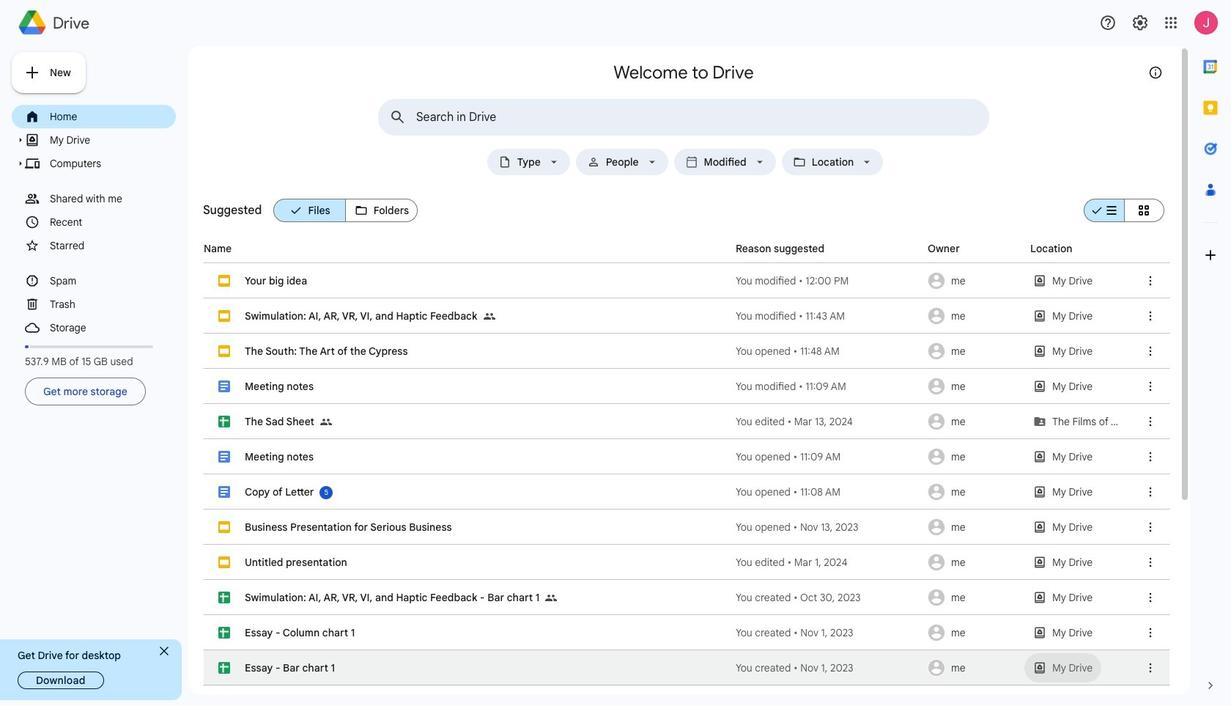 Task type: vqa. For each thing, say whether or not it's contained in the screenshot.
document
no



Task type: locate. For each thing, give the bounding box(es) containing it.
0 vertical spatial google docs image
[[219, 451, 230, 463]]

home element
[[50, 107, 174, 126]]

you opened • 11:08 am element
[[736, 485, 924, 499]]

12 cell from the top
[[204, 650, 1170, 686]]

1 vertical spatial shared image
[[546, 580, 563, 615]]

you opened • 11:09 am element
[[736, 449, 924, 464]]

shared image for google sheets: swimulation: ai, ar, vr, vi, and haptic feedback - bar chart 1 element
[[546, 580, 563, 615]]

owned by me element
[[924, 263, 1027, 298], [924, 298, 1027, 334], [924, 334, 1027, 369], [924, 369, 1027, 404], [924, 404, 1027, 439], [924, 439, 1027, 474], [924, 474, 1027, 510], [924, 510, 1027, 545], [924, 545, 1027, 580], [924, 580, 1027, 615], [924, 615, 1027, 650], [924, 650, 1027, 686]]

google docs image down google docs icon
[[219, 451, 230, 463]]

5 owned by me element from the top
[[924, 404, 1027, 439]]

owned by me element for you opened • nov 13, 2023 'element'
[[924, 510, 1027, 545]]

shared image
[[484, 298, 501, 334], [484, 311, 495, 323], [320, 416, 332, 428], [546, 592, 557, 604]]

1 vertical spatial google docs: meeting notes element
[[245, 450, 314, 463]]

shared image for google slides: swimulation: ai, ar, vr, vi, and haptic feedback element
[[484, 311, 495, 323]]

1 google sheets image from the top
[[219, 416, 230, 427]]

2 google docs image from the top
[[219, 486, 230, 498]]

cell
[[204, 263, 1170, 298], [204, 298, 1170, 334], [204, 334, 1170, 369], [204, 369, 1170, 404], [204, 404, 1170, 439], [204, 439, 1170, 474], [204, 474, 1170, 510], [204, 510, 1170, 545], [204, 545, 1170, 580], [204, 580, 1170, 615], [204, 615, 1170, 650], [204, 650, 1170, 686], [204, 686, 1170, 706]]

9 owned by me element from the top
[[924, 545, 1027, 580]]

0 vertical spatial google docs: meeting notes element
[[245, 380, 314, 393]]

1 google slides image from the top
[[219, 310, 230, 322]]

google slides image for 11th cell from the bottom of the page
[[219, 345, 230, 357]]

7 owned by me element from the top
[[924, 474, 1027, 510]]

google sheets image down google docs icon
[[219, 416, 230, 427]]

google sheets image
[[219, 592, 230, 603], [219, 627, 230, 639]]

1 vertical spatial google slides image
[[219, 521, 230, 533]]

1 vertical spatial google slides image
[[219, 345, 230, 357]]

4 owned by me element from the top
[[924, 369, 1027, 404]]

google slides: swimulation: ai, ar, vr, vi, and haptic feedback element
[[245, 309, 478, 323]]

shared image for google sheets: the sad sheet element
[[320, 416, 332, 428]]

storage element
[[50, 318, 174, 337]]

tab list
[[1191, 46, 1232, 665]]

google slides image
[[219, 275, 230, 287], [219, 521, 230, 533], [219, 557, 230, 568]]

0 vertical spatial google slides image
[[219, 275, 230, 287]]

1 vertical spatial google docs image
[[219, 486, 230, 498]]

4 cell from the top
[[204, 369, 1170, 404]]

you modified • 11:43 am element
[[736, 309, 924, 323]]

google docs image
[[219, 451, 230, 463], [219, 486, 230, 498]]

google sheets image
[[219, 416, 230, 427], [219, 662, 230, 674]]

google docs: meeting notes element up google sheets: the sad sheet element
[[245, 380, 314, 393]]

type element
[[515, 156, 544, 168]]

0 vertical spatial you created • nov 1, 2023 element
[[736, 625, 924, 640]]

1 google slides image from the top
[[219, 275, 230, 287]]

starred items element
[[50, 236, 174, 255]]

1 you created • nov 1, 2023 element from the top
[[736, 625, 924, 640]]

google slides: untitled presentation element
[[245, 556, 347, 569]]

you created • nov 1, 2023 element
[[736, 625, 924, 640], [736, 661, 924, 675]]

owned by me element for you modified • 11:43 am "element"
[[924, 298, 1027, 334]]

8 owned by me element from the top
[[924, 510, 1027, 545]]

1 google docs image from the top
[[219, 451, 230, 463]]

3 google slides image from the top
[[219, 557, 230, 568]]

1 vertical spatial you created • nov 1, 2023 element
[[736, 661, 924, 675]]

you modified • 12:00 pm element
[[736, 273, 924, 288]]

2 google docs: meeting notes element from the top
[[245, 450, 314, 463]]

google slides image for google slides: business presentation for serious business element on the bottom left of the page
[[219, 521, 230, 533]]

google docs: copy of letter element
[[245, 485, 314, 499]]

tree item
[[12, 105, 176, 128]]

Search in Drive field
[[416, 110, 956, 125]]

12 owned by me element from the top
[[924, 650, 1027, 686]]

google sheets: essay - column chart 1 element
[[245, 626, 355, 639]]

2 vertical spatial google slides image
[[219, 557, 230, 568]]

0 vertical spatial shared image
[[320, 404, 338, 439]]

trashed items element
[[50, 295, 174, 314]]

recent items element
[[50, 213, 174, 232]]

10 owned by me element from the top
[[924, 580, 1027, 615]]

google docs image for seventh cell from the top of the page
[[219, 486, 230, 498]]

2 you created • nov 1, 2023 element from the top
[[736, 661, 924, 675]]

3 owned by me element from the top
[[924, 334, 1027, 369]]

2 owned by me element from the top
[[924, 298, 1027, 334]]

google sheets: swimulation: ai, ar, vr, vi, and haptic feedback - bar chart 1 element
[[245, 591, 540, 604]]

spam element
[[50, 271, 174, 290]]

owned by me element for you edited • mar 13, 2024 element
[[924, 404, 1027, 439]]

navigation
[[12, 105, 176, 408]]

toolbar
[[1163, 46, 1182, 90]]

1 google docs: meeting notes element from the top
[[245, 380, 314, 393]]

google docs image for 8th cell from the bottom of the page
[[219, 451, 230, 463]]

google sheets: the sad sheet element
[[245, 415, 315, 428]]

google sheets image left google sheets: essay - bar chart 1 element
[[219, 662, 230, 674]]

1 google sheets image from the top
[[219, 592, 230, 603]]

pet resume shared google docs image
[[245, 686, 305, 706]]

8 cell from the top
[[204, 510, 1170, 545]]

3 cell from the top
[[204, 334, 1170, 369]]

0 vertical spatial google sheets image
[[219, 592, 230, 603]]

1 vertical spatial google sheets image
[[219, 627, 230, 639]]

1 owned by me element from the top
[[924, 263, 1027, 298]]

2 google slides image from the top
[[219, 521, 230, 533]]

google docs: meeting notes element up the google docs: copy of letter element
[[245, 450, 314, 463]]

google docs image left the google docs: copy of letter element
[[219, 486, 230, 498]]

you edited • mar 13, 2024 element
[[736, 414, 924, 429]]

google docs: meeting notes element
[[245, 380, 314, 393], [245, 450, 314, 463]]

google slides image
[[219, 310, 230, 322], [219, 345, 230, 357]]

Grid radio
[[1125, 193, 1165, 228]]

location element
[[809, 156, 857, 168]]

0 vertical spatial google slides image
[[219, 310, 230, 322]]

2 google slides image from the top
[[219, 345, 230, 357]]

6 owned by me element from the top
[[924, 439, 1027, 474]]

you created • nov 1, 2023 element for first owned by me element from the bottom of the page
[[736, 661, 924, 675]]

people element
[[603, 156, 642, 168]]

you edited • mar 1, 2024 element
[[736, 555, 924, 570]]

0 vertical spatial google sheets image
[[219, 416, 230, 427]]

tree
[[12, 105, 176, 339]]

1 vertical spatial google sheets image
[[219, 662, 230, 674]]

11 owned by me element from the top
[[924, 615, 1027, 650]]

shared image
[[320, 404, 338, 439], [546, 580, 563, 615], [305, 686, 323, 706]]



Task type: describe. For each thing, give the bounding box(es) containing it.
List radio
[[1084, 193, 1125, 228]]

13 cell from the top
[[204, 686, 1170, 706]]

google slides image for second cell from the top of the page
[[219, 310, 230, 322]]

owned by me element for you created • oct 30, 2023 element
[[924, 580, 1027, 615]]

items shared with me element
[[50, 189, 174, 208]]

google slides: business presentation for serious business element
[[245, 521, 452, 534]]

owned by me element for you opened • 11:09 am element
[[924, 439, 1027, 474]]

owned by me element for 'you opened • 11:08 am' 'element'
[[924, 474, 1027, 510]]

google slides: the south: the art of the cypress element
[[245, 345, 408, 358]]

2 vertical spatial shared image
[[305, 686, 323, 706]]

2 cell from the top
[[204, 298, 1170, 334]]

google slides image for google slides: your big idea element
[[219, 275, 230, 287]]

2 google sheets image from the top
[[219, 627, 230, 639]]

Files radio
[[274, 193, 346, 228]]

you created • oct 30, 2023 element
[[736, 590, 924, 605]]

you opened • nov 13, 2023 element
[[736, 520, 924, 535]]

owned by me element for you modified • 12:00 pm element
[[924, 263, 1027, 298]]

1 cell from the top
[[204, 263, 1170, 298]]

shared image for google sheets: the sad sheet element
[[320, 404, 338, 439]]

my drive element
[[50, 131, 174, 150]]

owned by me element for you opened • 11:48 am element
[[924, 334, 1027, 369]]

you opened • 11:48 am element
[[736, 344, 924, 359]]

11 cell from the top
[[204, 615, 1170, 650]]

owned by me element for you edited • mar 1, 2024 'element' in the bottom right of the page
[[924, 545, 1027, 580]]

shared image for google sheets: swimulation: ai, ar, vr, vi, and haptic feedback - bar chart 1 element
[[546, 592, 557, 604]]

owned by me element for you modified • 11:09 am element
[[924, 369, 1027, 404]]

google docs: meeting notes element for 8th cell from the bottom of the page google docs image
[[245, 450, 314, 463]]

2 google sheets image from the top
[[219, 662, 230, 674]]

google slides image for google slides: untitled presentation element on the left of the page
[[219, 557, 230, 568]]

5 cell from the top
[[204, 404, 1170, 439]]

Folders radio
[[346, 193, 418, 228]]

google docs image
[[219, 381, 230, 392]]

support image
[[1100, 14, 1117, 32]]

6 cell from the top
[[204, 439, 1170, 474]]

9 cell from the top
[[204, 545, 1170, 580]]

7 cell from the top
[[204, 474, 1170, 510]]

google slides: your big idea element
[[245, 274, 307, 287]]

google docs: meeting notes element for google docs icon
[[245, 380, 314, 393]]

computers element
[[50, 154, 174, 173]]

you modified • 11:09 am element
[[736, 379, 924, 394]]

close image
[[160, 647, 169, 656]]

modified element
[[701, 156, 750, 168]]

you created • nov 1, 2023 element for 2nd owned by me element from the bottom of the page
[[736, 625, 924, 640]]

10 cell from the top
[[204, 580, 1170, 615]]

google sheets: essay - bar chart 1 element
[[245, 661, 335, 675]]



